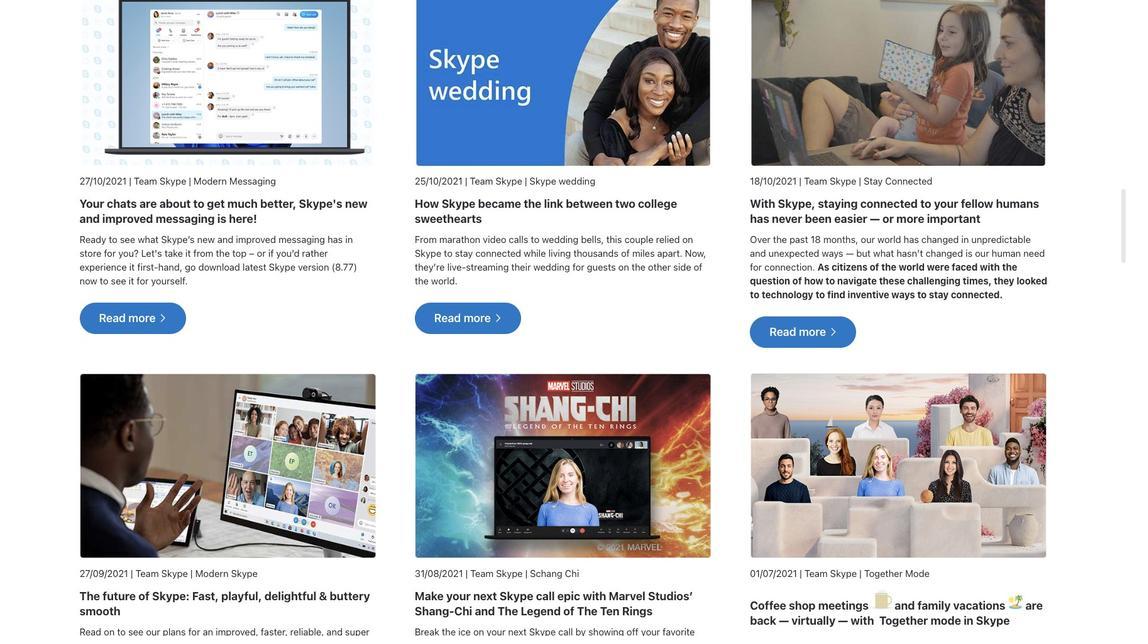 Task type: describe. For each thing, give the bounding box(es) containing it.
skype up next
[[496, 568, 523, 580]]

latest
[[243, 262, 266, 273]]

to down question
[[750, 289, 760, 301]]

challenging
[[907, 276, 961, 287]]

​
[[655, 605, 655, 619]]

1 horizontal spatial on
[[683, 234, 693, 245]]

find
[[828, 289, 846, 301]]

​with
[[750, 198, 776, 211]]

skype call with light theme enabled. image
[[80, 374, 377, 559]]

calls
[[509, 234, 528, 245]]

has inside ​with skype, staying connected to your fellow humans has never been easier — or more important ​​
[[750, 213, 770, 226]]

is inside over the past 18 months, our world has changed in unpredictable and unexpected ways — but what hasn't changed is our human need for connection.
[[966, 248, 973, 259]]

| up ​how skype became the link between two college sweethearts
[[525, 176, 527, 187]]

download
[[198, 262, 240, 273]]

27/10/2021
[[80, 176, 127, 187]]

chats
[[107, 198, 137, 211]]

has inside over the past 18 months, our world has changed in unpredictable and unexpected ways — but what hasn't changed is our human need for connection.
[[904, 234, 919, 245]]

smooth​
[[80, 605, 121, 619]]

ready
[[80, 234, 106, 245]]

more for ​how skype became the link between two college sweethearts
[[464, 312, 491, 325]]

1 vertical spatial see
[[111, 276, 126, 287]]

meetings
[[818, 600, 869, 613]]

1 horizontal spatial the
[[498, 605, 518, 619]]

from marathon video calls to wedding bells, this couple relied on skype to stay connected while living thousands of miles apart. now, they're live-streaming their wedding for guests on the other side of the world.
[[415, 234, 706, 287]]

| up future
[[131, 568, 133, 580]]

read for ​with skype, staying connected to your fellow humans has never been easier — or more important ​​
[[770, 326, 796, 339]]

your inside ​with skype, staying connected to your fellow humans has never been easier — or more important ​​
[[934, 198, 959, 211]]

skype up skype:
[[161, 568, 188, 580]]

messaging inside ready to see what skype's new and improved messaging has in store for you? let's take it from the top – or if you'd rather experience it first-hand, go download latest skype version (8.77) now to see it for yourself.
[[279, 234, 325, 245]]

| left the schang in the left bottom of the page
[[525, 568, 528, 580]]

they're
[[415, 262, 445, 273]]

more for ​with skype, staying connected to your fellow humans has never been easier — or more important ​​
[[799, 326, 826, 339]]

messaging
[[229, 176, 276, 187]]

playful,
[[221, 590, 262, 603]]

inventive
[[848, 289, 890, 301]]

| up fast,
[[190, 568, 193, 580]]

2 vertical spatial it
[[129, 276, 134, 287]]

read more  for ​how skype became the link between two college sweethearts
[[434, 312, 502, 325]]

skype up about
[[160, 176, 186, 187]]

in inside over the past 18 months, our world has changed in unpredictable and unexpected ways — but what hasn't changed is our human need for connection.
[[962, 234, 969, 245]]

to up find
[[826, 276, 835, 287]]

read for ​​your chats are about to get much better, skype's new and improved messaging is here!
[[99, 312, 126, 325]]

future
[[103, 590, 136, 603]]

​​your chats are about to get much better, skype's new and improved messaging is here!
[[80, 198, 368, 226]]

skype up link
[[530, 176, 556, 187]]

read more  for ​with skype, staying connected to your fellow humans has never been easier — or more important ​​
[[770, 326, 837, 339]]

important
[[927, 213, 981, 226]]

need
[[1024, 248, 1045, 259]]

and inside ready to see what skype's new and improved messaging has in store for you? let's take it from the top – or if you'd rather experience it first-hand, go download latest skype version (8.77) now to see it for yourself.
[[217, 234, 233, 245]]

​how skype became the link between two college sweethearts
[[415, 198, 677, 226]]

for inside over the past 18 months, our world has changed in unpredictable and unexpected ways — but what hasn't changed is our human need for connection.
[[750, 262, 762, 273]]

months,
[[824, 234, 859, 245]]

college
[[638, 198, 677, 211]]

to right "ready"
[[109, 234, 117, 245]]

relied
[[656, 234, 680, 245]]

​with skype, staying connected to your fellow humans has never been easier — or more important ​​
[[750, 198, 1040, 226]]

connected.
[[951, 289, 1003, 301]]

living
[[549, 248, 571, 259]]

 for staying
[[829, 328, 837, 337]]

team for of
[[136, 568, 159, 580]]

the inside ​how skype became the link between two college sweethearts
[[524, 198, 542, 211]]

0 horizontal spatial on
[[619, 262, 629, 273]]

of down connection.
[[793, 276, 802, 287]]

skype inside from marathon video calls to wedding bells, this couple relied on skype to stay connected while living thousands of miles apart. now, they're live-streaming their wedding for guests on the other side of the world.
[[415, 248, 442, 259]]

they
[[994, 276, 1015, 287]]

skype call locked while having a together mode on image
[[750, 374, 1048, 559]]

of down the this
[[621, 248, 630, 259]]

video
[[483, 234, 507, 245]]

together for mode
[[880, 615, 928, 628]]

go
[[185, 262, 196, 273]]

world inside over the past 18 months, our world has changed in unpredictable and unexpected ways — but what hasn't changed is our human need for connection.
[[878, 234, 902, 245]]

2 vertical spatial wedding
[[534, 262, 570, 273]]

| up chats
[[129, 176, 131, 187]]

shang-
[[415, 605, 454, 619]]

27/09/2021 | team skype | modern skype
[[80, 568, 258, 580]]

world inside as citizens of the world were faced with the question of how to navigate these challenging times, they looked to technology to find inventive ways to stay connected.
[[899, 262, 925, 273]]

team for staying
[[804, 176, 828, 187]]

to up while
[[531, 234, 540, 245]]

the up these
[[882, 262, 897, 273]]

never
[[772, 213, 803, 226]]

from
[[415, 234, 437, 245]]

27/10/2021 | team skype | modern messaging
[[80, 176, 276, 187]]

side
[[674, 262, 691, 273]]

version
[[298, 262, 329, 273]]

you'd
[[276, 248, 300, 259]]

— down "meetings"
[[838, 615, 848, 628]]

ways inside as citizens of the world were faced with the question of how to navigate these challenging times, they looked to technology to find inventive ways to stay connected.
[[892, 289, 915, 301]]

new inside ready to see what skype's new and improved messaging has in store for you? let's take it from the top – or if you'd rather experience it first-hand, go download latest skype version (8.77) now to see it for yourself.
[[197, 234, 215, 245]]

| up "meetings"
[[860, 568, 862, 580]]

to down experience
[[100, 276, 108, 287]]

1 vertical spatial it
[[129, 262, 135, 273]]

together for mode
[[864, 568, 903, 580]]

schang
[[530, 568, 563, 580]]

stay inside as citizens of the world were faced with the question of how to navigate these challenging times, they looked to technology to find inventive ways to stay connected.
[[929, 289, 949, 301]]

apart.
[[658, 248, 683, 259]]

next
[[473, 590, 497, 603]]

question
[[750, 276, 790, 287]]

past
[[790, 234, 808, 245]]

epic
[[558, 590, 580, 603]]

skype inside ready to see what skype's new and improved messaging has in store for you? let's take it from the top – or if you'd rather experience it first-hand, go download latest skype version (8.77) now to see it for yourself.
[[269, 262, 296, 273]]

two
[[616, 198, 636, 211]]

streaming
[[466, 262, 509, 273]]

skype inside ​how skype became the link between two college sweethearts
[[442, 198, 476, 211]]

ten
[[600, 605, 620, 619]]

team for meetings
[[805, 568, 828, 580]]

ways inside over the past 18 months, our world has changed in unpredictable and unexpected ways — but what hasn't changed is our human need for connection.
[[822, 248, 844, 259]]

other
[[648, 262, 671, 273]]

0 vertical spatial changed
[[922, 234, 959, 245]]

been
[[805, 213, 832, 226]]

18/10/2021 | team skype | stay connected
[[750, 176, 933, 187]]

get
[[207, 198, 225, 211]]

now
[[80, 276, 97, 287]]

modern for to
[[194, 176, 227, 187]]

of down now,
[[694, 262, 703, 273]]

0 vertical spatial chi
[[565, 568, 579, 580]]

connected
[[885, 176, 933, 187]]

for inside from marathon video calls to wedding bells, this couple relied on skype to stay connected while living thousands of miles apart. now, they're live-streaming their wedding for guests on the other side of the world.
[[573, 262, 585, 273]]

1 vertical spatial wedding
[[542, 234, 579, 245]]

for down first-
[[137, 276, 149, 287]]

the inside over the past 18 months, our world has changed in unpredictable and unexpected ways — but what hasn't changed is our human need for connection.
[[773, 234, 787, 245]]

let's
[[141, 248, 162, 259]]

to down challenging
[[918, 289, 927, 301]]

 for are
[[158, 315, 167, 323]]

but
[[857, 248, 871, 259]]

new skype messaging experience. image
[[80, 0, 377, 167]]

of inside make your next skype call epic with marvel studios' shang-chi and the legend of the ten rings ​
[[564, 605, 575, 619]]

unpredictable
[[972, 234, 1031, 245]]

skype's
[[299, 198, 343, 211]]

&
[[319, 590, 327, 603]]

| left the stay
[[859, 176, 862, 187]]

call
[[536, 590, 555, 603]]

hasn't
[[897, 248, 923, 259]]

marathon
[[439, 234, 481, 245]]

is inside "​​your chats are about to get much better, skype's new and improved messaging is here!"
[[217, 213, 226, 226]]

skype up became
[[496, 176, 522, 187]]

hand,
[[158, 262, 182, 273]]

easier
[[835, 213, 868, 226]]

with inside make your next skype call epic with marvel studios' shang-chi and the legend of the ten rings ​
[[583, 590, 606, 603]]

link
[[544, 198, 564, 211]]

and inside make your next skype call epic with marvel studios' shang-chi and the legend of the ten rings ​
[[475, 605, 495, 619]]

faced
[[952, 262, 978, 273]]

virtually
[[792, 615, 836, 628]]

yourself.
[[151, 276, 188, 287]]

team for became
[[470, 176, 493, 187]]

1 vertical spatial changed
[[926, 248, 963, 259]]

what inside ready to see what skype's new and improved messaging has in store for you? let's take it from the top – or if you'd rather experience it first-hand, go download latest skype version (8.77) now to see it for yourself.
[[138, 234, 159, 245]]

delightful
[[265, 590, 317, 603]]



Task type: vqa. For each thing, say whether or not it's contained in the screenshot.
the within the 'Ready to see what Skype's new and improved messaging has in store for you? Let's take it from the top – or if you'd rather experience it first-hand, go download latest Skype version (8.77) now to see it for yourself.'
yes



Task type: locate. For each thing, give the bounding box(es) containing it.
1 vertical spatial ways
[[892, 289, 915, 301]]

and
[[80, 213, 100, 226], [217, 234, 233, 245], [750, 248, 766, 259], [895, 600, 915, 613], [475, 605, 495, 619]]

modern up fast,
[[195, 568, 229, 580]]

and inside over the past 18 months, our world has changed in unpredictable and unexpected ways — but what hasn't changed is our human need for connection.
[[750, 248, 766, 259]]

​​
[[983, 213, 983, 226]]

skype up legend
[[500, 590, 534, 603]]

improved up – at the left top of the page
[[236, 234, 276, 245]]

0 vertical spatial it
[[185, 248, 191, 259]]

2 horizontal spatial the
[[577, 605, 598, 619]]

0 vertical spatial are
[[140, 198, 157, 211]]

connected inside ​with skype, staying connected to your fellow humans has never been easier — or more important ​​
[[861, 198, 918, 211]]

1 horizontal spatial our
[[975, 248, 990, 259]]

our up faced
[[975, 248, 990, 259]]

more for ​​your chats are about to get much better, skype's new and improved messaging is here!
[[128, 312, 156, 325]]

0 horizontal spatial messaging
[[156, 213, 215, 226]]

0 vertical spatial is
[[217, 213, 226, 226]]

skype down the vacations
[[976, 615, 1010, 628]]

fast,
[[192, 590, 219, 603]]

marvel
[[609, 590, 646, 603]]

are back — virtually — with  together mode in skype
[[750, 600, 1043, 628]]

the inside ready to see what skype's new and improved messaging has in store for you? let's take it from the top – or if you'd rather experience it first-hand, go download latest skype version (8.77) now to see it for yourself.
[[216, 248, 230, 259]]

or inside ready to see what skype's new and improved messaging has in store for you? let's take it from the top – or if you'd rather experience it first-hand, go download latest skype version (8.77) now to see it for yourself.
[[257, 248, 266, 259]]

1 horizontal spatial read more 
[[434, 312, 502, 325]]

2 horizontal spatial has
[[904, 234, 919, 245]]

wedding down "living"
[[534, 262, 570, 273]]

1 vertical spatial on
[[619, 262, 629, 273]]

1 vertical spatial modern
[[195, 568, 229, 580]]

our up but
[[861, 234, 875, 245]]

 down streaming
[[494, 315, 502, 323]]

read down world. on the left
[[434, 312, 461, 325]]

improved down chats
[[102, 213, 153, 226]]

0 horizontal spatial ways
[[822, 248, 844, 259]]

skype's
[[161, 234, 195, 245]]

team for are
[[134, 176, 157, 187]]

see up you?
[[120, 234, 135, 245]]

this
[[607, 234, 622, 245]]

1 vertical spatial or
[[257, 248, 266, 259]]

team for next
[[470, 568, 494, 580]]

or inside ​with skype, staying connected to your fellow humans has never been easier — or more important ​​
[[883, 213, 894, 226]]

sweethearts
[[415, 213, 482, 226]]

rings
[[622, 605, 653, 619]]

team up became
[[470, 176, 493, 187]]

0 vertical spatial messaging
[[156, 213, 215, 226]]

improved inside ready to see what skype's new and improved messaging has in store for you? let's take it from the top – or if you'd rather experience it first-hand, go download latest skype version (8.77) now to see it for yourself.
[[236, 234, 276, 245]]

1 horizontal spatial or
[[883, 213, 894, 226]]

back
[[750, 615, 777, 628]]

1 vertical spatial your
[[446, 590, 471, 603]]

or right – at the left top of the page
[[257, 248, 266, 259]]

1 vertical spatial what
[[873, 248, 894, 259]]

for up experience
[[104, 248, 116, 259]]

team up next
[[470, 568, 494, 580]]

1 vertical spatial world
[[899, 262, 925, 273]]

is down get
[[217, 213, 226, 226]]

are
[[140, 198, 157, 211], [1026, 600, 1043, 613]]

how
[[804, 276, 824, 287]]

read
[[99, 312, 126, 325], [434, 312, 461, 325], [770, 326, 796, 339]]

0 vertical spatial what
[[138, 234, 159, 245]]

1 vertical spatial improved
[[236, 234, 276, 245]]

has
[[750, 213, 770, 226], [328, 234, 343, 245], [904, 234, 919, 245]]

over
[[750, 234, 771, 245]]

skype,
[[778, 198, 816, 211]]

0 vertical spatial or
[[883, 213, 894, 226]]

experience
[[80, 262, 127, 273]]

25/10/2021 | team skype | skype wedding
[[415, 176, 596, 187]]

together left mode
[[864, 568, 903, 580]]

1 vertical spatial chi
[[454, 605, 472, 619]]

mode
[[931, 615, 961, 628]]

the down "miles"
[[632, 262, 646, 273]]

miles
[[632, 248, 655, 259]]

see down experience
[[111, 276, 126, 287]]

0 horizontal spatial your
[[446, 590, 471, 603]]

1 vertical spatial are
[[1026, 600, 1043, 613]]

1 horizontal spatial chi
[[565, 568, 579, 580]]

to inside "​​your chats are about to get much better, skype's new and improved messaging is here!"
[[193, 198, 204, 211]]

much
[[228, 198, 258, 211]]

| right 01/07/2021
[[800, 568, 802, 580]]

2 horizontal spatial read more 
[[770, 326, 837, 339]]

0 horizontal spatial connected
[[476, 248, 521, 259]]

connection.
[[765, 262, 815, 273]]

skype
[[160, 176, 186, 187], [496, 176, 522, 187], [530, 176, 556, 187], [830, 176, 857, 187], [442, 198, 476, 211], [415, 248, 442, 259], [269, 262, 296, 273], [161, 568, 188, 580], [231, 568, 258, 580], [496, 568, 523, 580], [830, 568, 857, 580], [500, 590, 534, 603], [976, 615, 1010, 628]]

2 horizontal spatial read
[[770, 326, 796, 339]]

more inside ​with skype, staying connected to your fellow humans has never been easier — or more important ​​
[[897, 213, 925, 226]]

0 vertical spatial connected
[[861, 198, 918, 211]]

has up rather on the left top of the page
[[328, 234, 343, 245]]

0 vertical spatial wedding
[[559, 176, 596, 187]]

1 horizontal spatial improved
[[236, 234, 276, 245]]

skype up staying
[[830, 176, 857, 187]]

it
[[185, 248, 191, 259], [129, 262, 135, 273], [129, 276, 134, 287]]

skype:
[[152, 590, 190, 603]]

0 horizontal spatial stay
[[455, 248, 473, 259]]

is up faced
[[966, 248, 973, 259]]

the left link
[[524, 198, 542, 211]]

mode
[[906, 568, 930, 580]]

humans
[[996, 198, 1040, 211]]

first-
[[137, 262, 158, 273]]

changed
[[922, 234, 959, 245], [926, 248, 963, 259]]

or up over the past 18 months, our world has changed in unpredictable and unexpected ways — but what hasn't changed is our human need for connection.
[[883, 213, 894, 226]]

1 vertical spatial our
[[975, 248, 990, 259]]

messaging up rather on the left top of the page
[[279, 234, 325, 245]]

1 horizontal spatial is
[[966, 248, 973, 259]]

in down the important
[[962, 234, 969, 245]]

0 vertical spatial our
[[861, 234, 875, 245]]

team up the coffee shop meetings
[[805, 568, 828, 580]]

wedding up between
[[559, 176, 596, 187]]

the down human
[[1003, 262, 1018, 273]]

1 vertical spatial connected
[[476, 248, 521, 259]]

0 horizontal spatial chi
[[454, 605, 472, 619]]

while
[[524, 248, 546, 259]]

wedding
[[559, 176, 596, 187], [542, 234, 579, 245], [534, 262, 570, 273]]

 for became
[[494, 315, 502, 323]]

your inside make your next skype call epic with marvel studios' shang-chi and the legend of the ten rings ​
[[446, 590, 471, 603]]

| up skype,
[[799, 176, 802, 187]]

team up skype,
[[804, 176, 828, 187]]

 down find
[[829, 328, 837, 337]]

are inside "​​your chats are about to get much better, skype's new and improved messaging is here!"
[[140, 198, 157, 211]]

0 vertical spatial together
[[864, 568, 903, 580]]

connected down the stay
[[861, 198, 918, 211]]

their
[[511, 262, 531, 273]]

more up hasn't
[[897, 213, 925, 226]]

what inside over the past 18 months, our world has changed in unpredictable and unexpected ways — but what hasn't changed is our human need for connection.
[[873, 248, 894, 259]]

the left past
[[773, 234, 787, 245]]

1 vertical spatial with
[[583, 590, 606, 603]]

to down how
[[816, 289, 825, 301]]

| right 31/08/2021 on the bottom of the page
[[466, 568, 468, 580]]

of right future
[[139, 590, 150, 603]]

coffee shop meetings
[[750, 600, 872, 613]]

stay inside from marathon video calls to wedding bells, this couple relied on skype to stay connected while living thousands of miles apart. now, they're live-streaming their wedding for guests on the other side of the world.
[[455, 248, 473, 259]]

​how
[[415, 198, 439, 211]]

​​your
[[80, 198, 104, 211]]

— inside over the past 18 months, our world has changed in unpredictable and unexpected ways — but what hasn't changed is our human need for connection.
[[846, 248, 854, 259]]

changed up were
[[926, 248, 963, 259]]

1 vertical spatial stay
[[929, 289, 949, 301]]

18
[[811, 234, 821, 245]]

1 horizontal spatial new
[[345, 198, 368, 211]]

picture of a mother and daughter on a skype call with granddad. image
[[750, 0, 1048, 167]]

0 vertical spatial modern
[[194, 176, 227, 187]]

— right the back
[[779, 615, 789, 628]]

staying
[[818, 198, 858, 211]]

–
[[249, 248, 255, 259]]

stay down challenging
[[929, 289, 949, 301]]

1 vertical spatial new
[[197, 234, 215, 245]]

1 vertical spatial messaging
[[279, 234, 325, 245]]

1 horizontal spatial are
[[1026, 600, 1043, 613]]

0 horizontal spatial 
[[158, 315, 167, 323]]

1 horizontal spatial 
[[494, 315, 502, 323]]

0 vertical spatial with
[[980, 262, 1000, 273]]

0 vertical spatial stay
[[455, 248, 473, 259]]

the left legend
[[498, 605, 518, 619]]

0 horizontal spatial or
[[257, 248, 266, 259]]

new up from
[[197, 234, 215, 245]]

legend
[[521, 605, 561, 619]]

1 horizontal spatial ways
[[892, 289, 915, 301]]

and down over on the right of page
[[750, 248, 766, 259]]

skype up playful,
[[231, 568, 258, 580]]

skype inside make your next skype call epic with marvel studios' shang-chi and the legend of the ten rings ​
[[500, 590, 534, 603]]

0 vertical spatial new
[[345, 198, 368, 211]]

from
[[193, 248, 213, 259]]

0 vertical spatial on
[[683, 234, 693, 245]]

has up hasn't
[[904, 234, 919, 245]]

1 horizontal spatial has
[[750, 213, 770, 226]]

stay
[[864, 176, 883, 187]]

your left next
[[446, 590, 471, 603]]

0 horizontal spatial is
[[217, 213, 226, 226]]

skype's collaboration with marvel movie shang-chi. image
[[415, 374, 713, 559]]

1 horizontal spatial stay
[[929, 289, 949, 301]]

vacations
[[954, 600, 1006, 613]]

these
[[879, 276, 905, 287]]

are inside are back — virtually — with  together mode in skype
[[1026, 600, 1043, 613]]

the future of skype: fast, playful, delightful & buttery smooth​
[[80, 590, 370, 619]]

world.
[[431, 276, 458, 287]]

unexpected
[[769, 248, 820, 259]]

what up let's
[[138, 234, 159, 245]]

world up hasn't
[[878, 234, 902, 245]]

read more 
[[99, 312, 167, 325], [434, 312, 502, 325], [770, 326, 837, 339]]

to
[[193, 198, 204, 211], [921, 198, 932, 211], [109, 234, 117, 245], [531, 234, 540, 245], [444, 248, 453, 259], [100, 276, 108, 287], [826, 276, 835, 287], [750, 289, 760, 301], [816, 289, 825, 301], [918, 289, 927, 301]]

skype up they're
[[415, 248, 442, 259]]

in inside ready to see what skype's new and improved messaging has in store for you? let's take it from the top – or if you'd rather experience it first-hand, go download latest skype version (8.77) now to see it for yourself.
[[345, 234, 353, 245]]

the up download
[[216, 248, 230, 259]]

ways down these
[[892, 289, 915, 301]]

1 vertical spatial together
[[880, 615, 928, 628]]

on up now,
[[683, 234, 693, 245]]

skype up "meetings"
[[830, 568, 857, 580]]

the left ten at right
[[577, 605, 598, 619]]

0 horizontal spatial what
[[138, 234, 159, 245]]

0 horizontal spatial new
[[197, 234, 215, 245]]

read more  down world. on the left
[[434, 312, 502, 325]]

and family vacations
[[892, 600, 1008, 613]]

to inside ​with skype, staying connected to your fellow humans has never been easier — or more important ​​
[[921, 198, 932, 211]]

between
[[566, 198, 613, 211]]

0 horizontal spatial improved
[[102, 213, 153, 226]]

skype inside are back — virtually — with  together mode in skype
[[976, 615, 1010, 628]]

navigate
[[838, 276, 877, 287]]

buttery
[[330, 590, 370, 603]]

connected down video
[[476, 248, 521, 259]]

and inside "​​your chats are about to get much better, skype's new and improved messaging is here!"
[[80, 213, 100, 226]]

are right chats
[[140, 198, 157, 211]]

with inside as citizens of the world were faced with the question of how to navigate these challenging times, they looked to technology to find inventive ways to stay connected.
[[980, 262, 1000, 273]]

in inside are back — virtually — with  together mode in skype
[[964, 615, 974, 628]]

on right guests
[[619, 262, 629, 273]]

1 horizontal spatial messaging
[[279, 234, 325, 245]]

0 vertical spatial improved
[[102, 213, 153, 226]]

modern
[[194, 176, 227, 187], [195, 568, 229, 580]]

as citizens of the world were faced with the question of how to navigate these challenging times, they looked to technology to find inventive ways to stay connected.
[[750, 262, 1048, 301]]

and left family at the bottom right of the page
[[895, 600, 915, 613]]

2 horizontal spatial 
[[829, 328, 837, 337]]

ready to see what skype's new and improved messaging has in store for you? let's take it from the top – or if you'd rather experience it first-hand, go download latest skype version (8.77) now to see it for yourself.
[[80, 234, 357, 287]]

thousands
[[574, 248, 619, 259]]

connected inside from marathon video calls to wedding bells, this couple relied on skype to stay connected while living thousands of miles apart. now, they're live-streaming their wedding for guests on the other side of the world.
[[476, 248, 521, 259]]

improved inside "​​your chats are about to get much better, skype's new and improved messaging is here!"
[[102, 213, 153, 226]]

read more  for ​​your chats are about to get much better, skype's new and improved messaging is here!
[[99, 312, 167, 325]]

wedding up "living"
[[542, 234, 579, 245]]

read down technology
[[770, 326, 796, 339]]

are right the vacations
[[1026, 600, 1043, 613]]

family
[[918, 600, 951, 613]]

0 horizontal spatial our
[[861, 234, 875, 245]]

0 vertical spatial ways
[[822, 248, 844, 259]]

1 horizontal spatial what
[[873, 248, 894, 259]]

0 vertical spatial your
[[934, 198, 959, 211]]

1 horizontal spatial your
[[934, 198, 959, 211]]

to up live-
[[444, 248, 453, 259]]

— inside ​with skype, staying connected to your fellow humans has never been easier — or more important ​​
[[870, 213, 880, 226]]

0 vertical spatial see
[[120, 234, 135, 245]]

1 horizontal spatial with
[[980, 262, 1000, 273]]

 down yourself.
[[158, 315, 167, 323]]

modern for fast,
[[195, 568, 229, 580]]

picture of james and naya for their wedding photoshoot. image
[[415, 0, 713, 167]]

more down streaming
[[464, 312, 491, 325]]

studios'
[[648, 590, 693, 603]]

0 horizontal spatial are
[[140, 198, 157, 211]]

new inside "​​your chats are about to get much better, skype's new and improved messaging is here!"
[[345, 198, 368, 211]]

1 horizontal spatial connected
[[861, 198, 918, 211]]

here!
[[229, 213, 257, 226]]

stay down marathon
[[455, 248, 473, 259]]

see
[[120, 234, 135, 245], [111, 276, 126, 287]]

0 horizontal spatial the
[[80, 590, 100, 603]]

technology
[[762, 289, 814, 301]]

rather
[[302, 248, 328, 259]]

now,
[[685, 248, 706, 259]]

0 horizontal spatial with
[[583, 590, 606, 603]]

citizens
[[832, 262, 868, 273]]

stay
[[455, 248, 473, 259], [929, 289, 949, 301]]

make your next skype call epic with marvel studios' shang-chi and the legend of the ten rings ​
[[415, 590, 693, 619]]

1 vertical spatial is
[[966, 248, 973, 259]]

read more  down technology
[[770, 326, 837, 339]]

together inside are back — virtually — with  together mode in skype
[[880, 615, 928, 628]]

| up about
[[189, 176, 191, 187]]

of down but
[[870, 262, 879, 273]]

together down family at the bottom right of the page
[[880, 615, 928, 628]]

| right 25/10/2021
[[465, 176, 468, 187]]

coffee
[[750, 600, 787, 613]]

read down experience
[[99, 312, 126, 325]]

or
[[883, 213, 894, 226], [257, 248, 266, 259]]

read for ​how skype became the link between two college sweethearts
[[434, 312, 461, 325]]

31/08/2021
[[415, 568, 463, 580]]

skype up sweethearts on the left of the page
[[442, 198, 476, 211]]

chi down 31/08/2021 on the bottom of the page
[[454, 605, 472, 619]]

18/10/2021
[[750, 176, 797, 187]]

modern up get
[[194, 176, 227, 187]]

the inside the future of skype: fast, playful, delightful & buttery smooth​
[[80, 590, 100, 603]]

with up times,
[[980, 262, 1000, 273]]

messaging inside "​​your chats are about to get much better, skype's new and improved messaging is here!"
[[156, 213, 215, 226]]

01/07/2021 | team skype | together mode
[[750, 568, 930, 580]]

to down connected
[[921, 198, 932, 211]]

the
[[80, 590, 100, 603], [498, 605, 518, 619], [577, 605, 598, 619]]

more down yourself.
[[128, 312, 156, 325]]

has down "​with"
[[750, 213, 770, 226]]

together
[[864, 568, 903, 580], [880, 615, 928, 628]]

and up the top
[[217, 234, 233, 245]]

1 horizontal spatial read
[[434, 312, 461, 325]]

has inside ready to see what skype's new and improved messaging has in store for you? let's take it from the top – or if you'd rather experience it first-hand, go download latest skype version (8.77) now to see it for yourself.
[[328, 234, 343, 245]]

of inside the future of skype: fast, playful, delightful & buttery smooth​
[[139, 590, 150, 603]]

chi inside make your next skype call epic with marvel studios' shang-chi and the legend of the ten rings ​
[[454, 605, 472, 619]]

0 horizontal spatial has
[[328, 234, 343, 245]]

the down they're
[[415, 276, 429, 287]]

0 horizontal spatial read more 
[[99, 312, 167, 325]]

0 vertical spatial world
[[878, 234, 902, 245]]

you?
[[118, 248, 139, 259]]

chi up epic
[[565, 568, 579, 580]]

live-
[[447, 262, 466, 273]]

0 horizontal spatial read
[[99, 312, 126, 325]]

for up question
[[750, 262, 762, 273]]



